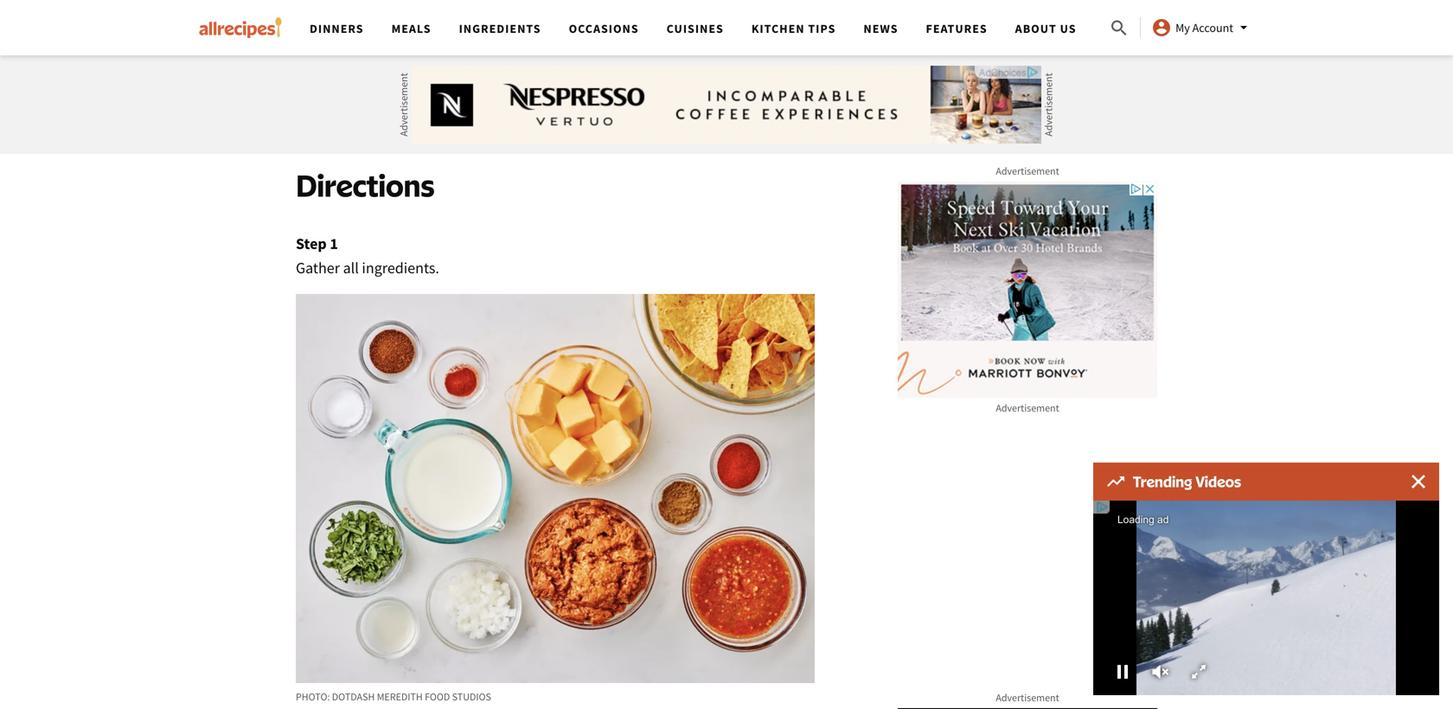 Task type: describe. For each thing, give the bounding box(es) containing it.
studios
[[452, 690, 491, 704]]

occasions
[[569, 21, 639, 36]]

1 vertical spatial advertisement element
[[898, 182, 1158, 398]]

videos
[[1196, 472, 1242, 491]]

kitchen tips link
[[752, 21, 836, 36]]

occasions link
[[569, 21, 639, 36]]

trending image
[[1107, 477, 1125, 487]]

kitchen tips
[[752, 21, 836, 36]]

corn tortilla chips
[[307, 23, 570, 66]]

yellow
[[439, 23, 481, 42]]

food
[[425, 690, 450, 704]]

(
[[318, 23, 323, 42]]

account image
[[1152, 17, 1172, 38]]

close image
[[1412, 475, 1426, 489]]

account
[[1193, 20, 1234, 35]]

gather all ingredients.
[[296, 258, 439, 278]]

trending
[[1133, 472, 1193, 491]]

caret_down image
[[1234, 17, 1255, 38]]

tortilla
[[307, 47, 351, 66]]

news
[[864, 21, 899, 36]]

news link
[[864, 21, 899, 36]]

features
[[926, 21, 988, 36]]

video player application
[[1094, 501, 1440, 696]]

all
[[343, 258, 359, 278]]

meredith
[[377, 690, 423, 704]]

about us
[[1015, 21, 1077, 36]]

ingredients
[[459, 21, 541, 36]]

about
[[1015, 21, 1057, 36]]

dinners link
[[310, 21, 364, 36]]

home image
[[199, 17, 282, 38]]

0 vertical spatial advertisement element
[[412, 66, 1042, 144]]

unmute button group
[[1142, 659, 1180, 685]]



Task type: vqa. For each thing, say whether or not it's contained in the screenshot.
The A Top Down View Of Crispy Air Fried Veggies Sitting On An Air Fryer Tray. 'image'
no



Task type: locate. For each thing, give the bounding box(es) containing it.
white
[[501, 23, 537, 42]]

my
[[1176, 20, 1190, 35]]

navigation containing dinners
[[296, 0, 1109, 55]]

features link
[[926, 21, 988, 36]]

kitchen
[[752, 21, 805, 36]]

us
[[1060, 21, 1077, 36]]

dinners
[[310, 21, 364, 36]]

1 ( 9 ounce) package yellow or white
[[307, 23, 541, 42]]

directions
[[296, 166, 435, 204]]

chips
[[354, 47, 389, 66]]

serving
[[368, 85, 416, 105]]

about us link
[[1015, 21, 1077, 36]]

ounce)
[[334, 23, 378, 42]]

meals link
[[392, 21, 431, 36]]

all ingredients to make copycat chili's queso gathered on a kitchen counter image
[[296, 294, 815, 684]]

my account button
[[1152, 17, 1255, 38]]

advertisement element
[[412, 66, 1042, 144], [898, 182, 1158, 398]]

dotdash
[[332, 690, 375, 704]]

search image
[[1109, 18, 1130, 39]]

, for serving
[[340, 85, 416, 105]]

dotdash meredith food studios
[[332, 690, 491, 704]]

meals
[[392, 21, 431, 36]]

ingredients link
[[459, 21, 541, 36]]

package
[[381, 23, 436, 42]]

corn
[[541, 23, 570, 42]]

cuisines
[[667, 21, 724, 36]]

or
[[484, 23, 498, 42]]

tips
[[808, 21, 836, 36]]

trending videos
[[1133, 472, 1242, 491]]

navigation
[[296, 0, 1109, 55]]

,
[[340, 85, 344, 105]]

ingredients.
[[362, 258, 439, 278]]

cuisines link
[[667, 21, 724, 36]]

1
[[307, 23, 315, 42]]

9
[[323, 23, 330, 42]]

gather
[[296, 258, 340, 278]]

for
[[347, 85, 365, 105]]

my account
[[1176, 20, 1234, 35]]



